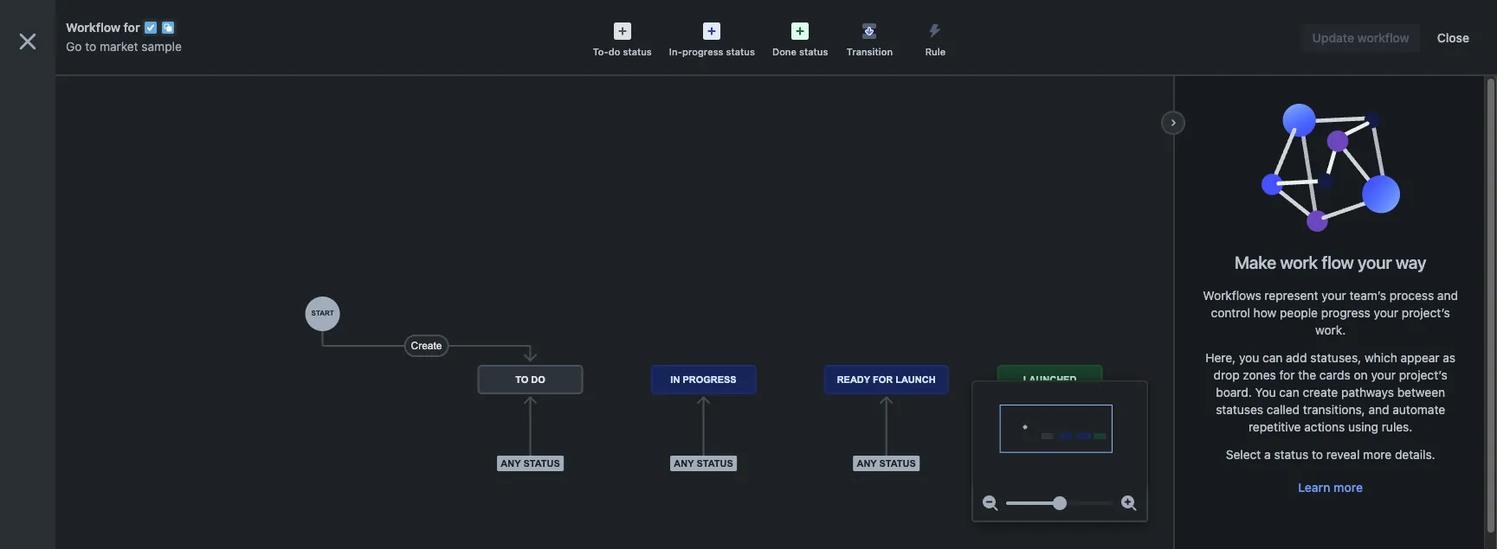 Task type: locate. For each thing, give the bounding box(es) containing it.
more
[[1363, 447, 1392, 462], [1334, 480, 1363, 495]]

0 horizontal spatial progress
[[682, 46, 724, 57]]

sample
[[142, 39, 182, 54], [386, 71, 453, 95], [129, 134, 170, 149]]

workflows
[[1203, 288, 1262, 303]]

flow
[[1322, 252, 1354, 272]]

1 vertical spatial go to market sample
[[263, 71, 453, 95]]

can
[[1263, 350, 1283, 365], [1280, 385, 1300, 400]]

1 vertical spatial a
[[69, 499, 74, 510]]

rules.
[[1382, 420, 1413, 434]]

transition button
[[837, 17, 903, 59]]

tab list
[[218, 100, 1487, 132]]

1 vertical spatial for
[[1280, 368, 1295, 382]]

status right the done
[[799, 46, 828, 57]]

0 horizontal spatial and
[[1369, 402, 1390, 417]]

rule button
[[903, 17, 969, 59]]

to
[[85, 39, 96, 54], [294, 71, 313, 95], [71, 134, 83, 149], [1312, 447, 1323, 462]]

zoom in image
[[1119, 494, 1140, 514]]

can up called at the bottom right of page
[[1280, 385, 1300, 400]]

2 vertical spatial go to market sample
[[52, 134, 170, 149]]

status left the done
[[726, 46, 755, 57]]

your down which
[[1371, 368, 1396, 382]]

go
[[66, 39, 82, 54], [263, 71, 290, 95], [52, 134, 68, 149]]

reveal
[[1327, 447, 1360, 462]]

progress right to-do status
[[682, 46, 724, 57]]

and
[[1438, 288, 1458, 303], [1369, 402, 1390, 417]]

status inside in-progress status popup button
[[726, 46, 755, 57]]

primary element
[[10, 0, 1168, 48]]

0 vertical spatial a
[[1265, 447, 1271, 462]]

statuses,
[[1311, 350, 1362, 365]]

using
[[1349, 420, 1379, 434]]

1 vertical spatial progress
[[1322, 305, 1371, 320]]

status inside the to-do status popup button
[[623, 46, 652, 57]]

on
[[1354, 368, 1368, 382]]

and right process on the bottom of the page
[[1438, 288, 1458, 303]]

more down using
[[1363, 447, 1392, 462]]

2 vertical spatial market
[[86, 134, 126, 149]]

close button
[[1427, 24, 1480, 52]]

for right workflow
[[124, 20, 140, 35]]

you're in a team-managed project
[[27, 499, 181, 510]]

done status button
[[764, 17, 837, 59]]

go to market sample for bottommost go to market sample link
[[52, 134, 170, 149]]

0 vertical spatial and
[[1438, 288, 1458, 303]]

status for to-do status
[[623, 46, 652, 57]]

2 vertical spatial go
[[52, 134, 68, 149]]

go to market sample
[[66, 39, 182, 54], [263, 71, 453, 95], [52, 134, 170, 149]]

for
[[124, 20, 140, 35], [1280, 368, 1295, 382]]

projects
[[14, 75, 67, 91]]

jira image
[[45, 13, 90, 34], [45, 13, 90, 34]]

and down pathways
[[1369, 402, 1390, 417]]

1 vertical spatial can
[[1280, 385, 1300, 400]]

market
[[100, 39, 138, 54], [317, 71, 382, 95], [86, 134, 126, 149]]

Zoom level range field
[[1006, 487, 1114, 521]]

1 horizontal spatial and
[[1438, 288, 1458, 303]]

0 vertical spatial progress
[[682, 46, 724, 57]]

team-
[[77, 499, 104, 510]]

2 vertical spatial sample
[[129, 134, 170, 149]]

status
[[623, 46, 652, 57], [726, 46, 755, 57], [799, 46, 828, 57], [1274, 447, 1309, 462]]

1 horizontal spatial for
[[1280, 368, 1295, 382]]

progress inside popup button
[[682, 46, 724, 57]]

done
[[773, 46, 797, 57]]

close workflow editor image
[[14, 28, 42, 55]]

market for bottommost go to market sample link
[[86, 134, 126, 149]]

project's
[[1402, 305, 1451, 320], [1399, 368, 1448, 382]]

0 vertical spatial sample
[[142, 39, 182, 54]]

do
[[609, 46, 620, 57]]

project's inside workflows represent your team's process and control how people progress your project's work.
[[1402, 305, 1451, 320]]

1 vertical spatial project's
[[1399, 368, 1448, 382]]

called
[[1267, 402, 1300, 417]]

progress up the work.
[[1322, 305, 1371, 320]]

drop
[[1214, 368, 1240, 382]]

status down the repetitive
[[1274, 447, 1309, 462]]

group
[[28, 206, 166, 390]]

go to market sample link
[[66, 36, 182, 57], [14, 125, 187, 159]]

between
[[1398, 385, 1446, 400]]

0 horizontal spatial for
[[124, 20, 140, 35]]

represent
[[1265, 288, 1319, 303]]

project's up between
[[1399, 368, 1448, 382]]

project's down process on the bottom of the page
[[1402, 305, 1451, 320]]

0 vertical spatial go to market sample
[[66, 39, 182, 54]]

make work flow your way
[[1235, 252, 1427, 272]]

in-
[[669, 46, 682, 57]]

you
[[1256, 385, 1276, 400]]

create
[[1303, 385, 1338, 400]]

more down reveal
[[1334, 480, 1363, 495]]

view all projects
[[21, 443, 112, 457]]

for down add on the bottom of page
[[1280, 368, 1295, 382]]

1 vertical spatial and
[[1369, 402, 1390, 417]]

people
[[1280, 305, 1318, 320]]

0 vertical spatial project's
[[1402, 305, 1451, 320]]

market for the top go to market sample link
[[100, 39, 138, 54]]

your
[[1358, 252, 1392, 272], [1322, 288, 1347, 303], [1374, 305, 1399, 320], [1371, 368, 1396, 382]]

you're
[[27, 499, 56, 510]]

Search field
[[1168, 10, 1342, 38]]

go to market sample link down workflow for
[[66, 36, 182, 57]]

learn more
[[1299, 480, 1363, 495]]

here,
[[1206, 350, 1236, 365]]

control
[[1211, 305, 1251, 320]]

rule
[[926, 46, 946, 57]]

a
[[1265, 447, 1271, 462], [69, 499, 74, 510]]

in-progress status button
[[661, 17, 764, 59]]

managed
[[104, 499, 146, 510]]

1 horizontal spatial a
[[1265, 447, 1271, 462]]

close
[[1437, 30, 1470, 45]]

workflow
[[66, 20, 120, 35]]

progress
[[682, 46, 724, 57], [1322, 305, 1371, 320]]

1 horizontal spatial progress
[[1322, 305, 1371, 320]]

a right in
[[69, 499, 74, 510]]

a right select
[[1265, 447, 1271, 462]]

0 horizontal spatial a
[[69, 499, 74, 510]]

go to market sample link down starred
[[14, 125, 187, 159]]

to-do status button
[[584, 17, 661, 59]]

status right do
[[623, 46, 652, 57]]

and inside workflows represent your team's process and control how people progress your project's work.
[[1438, 288, 1458, 303]]

0 vertical spatial market
[[100, 39, 138, 54]]

0 vertical spatial go
[[66, 39, 82, 54]]

banner
[[0, 0, 1497, 49]]

can up the zones
[[1263, 350, 1283, 365]]

which
[[1365, 350, 1398, 365]]

add
[[1286, 350, 1307, 365]]

view
[[21, 443, 48, 457]]

all
[[51, 443, 63, 457]]



Task type: vqa. For each thing, say whether or not it's contained in the screenshot.
Today
no



Task type: describe. For each thing, give the bounding box(es) containing it.
your up team's
[[1358, 252, 1392, 272]]

progress inside workflows represent your team's process and control how people progress your project's work.
[[1322, 305, 1371, 320]]

the
[[1298, 368, 1317, 382]]

1 vertical spatial go to market sample link
[[14, 125, 187, 159]]

1 vertical spatial market
[[317, 71, 382, 95]]

status inside the done status popup button
[[799, 46, 828, 57]]

transitions,
[[1303, 402, 1366, 417]]

you're in the workflow viewfinder, use the arrow keys to move it element
[[973, 383, 1146, 487]]

workflow for
[[66, 20, 140, 35]]

learn
[[1299, 480, 1331, 495]]

here, you can add statuses, which appear as drop zones for the cards on your project's board. you can create pathways between statuses called transitions, and automate repetitive actions using rules.
[[1206, 350, 1456, 434]]

details.
[[1395, 447, 1436, 462]]

select
[[1226, 447, 1261, 462]]

pathways
[[1342, 385, 1394, 400]]

project
[[149, 499, 181, 510]]

zones
[[1243, 368, 1276, 382]]

1 vertical spatial sample
[[386, 71, 453, 95]]

make
[[1235, 252, 1277, 272]]

team's
[[1350, 288, 1387, 303]]

your inside here, you can add statuses, which appear as drop zones for the cards on your project's board. you can create pathways between statuses called transitions, and automate repetitive actions using rules.
[[1371, 368, 1396, 382]]

1 vertical spatial more
[[1334, 480, 1363, 495]]

work.
[[1316, 323, 1346, 337]]

you
[[1239, 350, 1260, 365]]

actions
[[1305, 420, 1345, 434]]

in
[[58, 499, 66, 510]]

appear
[[1401, 350, 1440, 365]]

transition
[[847, 46, 893, 57]]

view all projects link
[[14, 435, 194, 466]]

0 vertical spatial can
[[1263, 350, 1283, 365]]

work
[[1280, 252, 1318, 272]]

way
[[1396, 252, 1427, 272]]

statuses
[[1216, 402, 1264, 417]]

starred
[[36, 104, 85, 117]]

your down make work flow your way
[[1322, 288, 1347, 303]]

0 vertical spatial for
[[124, 20, 140, 35]]

for inside here, you can add statuses, which appear as drop zones for the cards on your project's board. you can create pathways between statuses called transitions, and automate repetitive actions using rules.
[[1280, 368, 1295, 382]]

go for the top go to market sample link
[[66, 39, 82, 54]]

and inside here, you can add statuses, which appear as drop zones for the cards on your project's board. you can create pathways between statuses called transitions, and automate repetitive actions using rules.
[[1369, 402, 1390, 417]]

your down team's
[[1374, 305, 1399, 320]]

0 vertical spatial more
[[1363, 447, 1392, 462]]

status for select a status to reveal more details.
[[1274, 447, 1309, 462]]

board.
[[1216, 385, 1252, 400]]

sample for the top go to market sample link
[[142, 39, 182, 54]]

recent
[[36, 412, 78, 425]]

automate
[[1393, 402, 1446, 417]]

sample for bottommost go to market sample link
[[129, 134, 170, 149]]

to-
[[593, 46, 609, 57]]

cards
[[1320, 368, 1351, 382]]

learn more link
[[1288, 474, 1374, 502]]

project's inside here, you can add statuses, which appear as drop zones for the cards on your project's board. you can create pathways between statuses called transitions, and automate repetitive actions using rules.
[[1399, 368, 1448, 382]]

to-do status
[[593, 46, 652, 57]]

0 vertical spatial go to market sample link
[[66, 36, 182, 57]]

process
[[1390, 288, 1434, 303]]

select a status to reveal more details.
[[1226, 447, 1436, 462]]

go to market sample for the top go to market sample link
[[66, 39, 182, 54]]

projects
[[67, 443, 112, 457]]

repetitive
[[1249, 420, 1301, 434]]

status for in-progress status
[[726, 46, 755, 57]]

in-progress status
[[669, 46, 755, 57]]

workflows represent your team's process and control how people progress your project's work.
[[1203, 288, 1458, 337]]

as
[[1443, 350, 1456, 365]]

done status
[[773, 46, 828, 57]]

how
[[1254, 305, 1277, 320]]

zoom out image
[[980, 494, 1001, 514]]

go for bottommost go to market sample link
[[52, 134, 68, 149]]

1 vertical spatial go
[[263, 71, 290, 95]]



